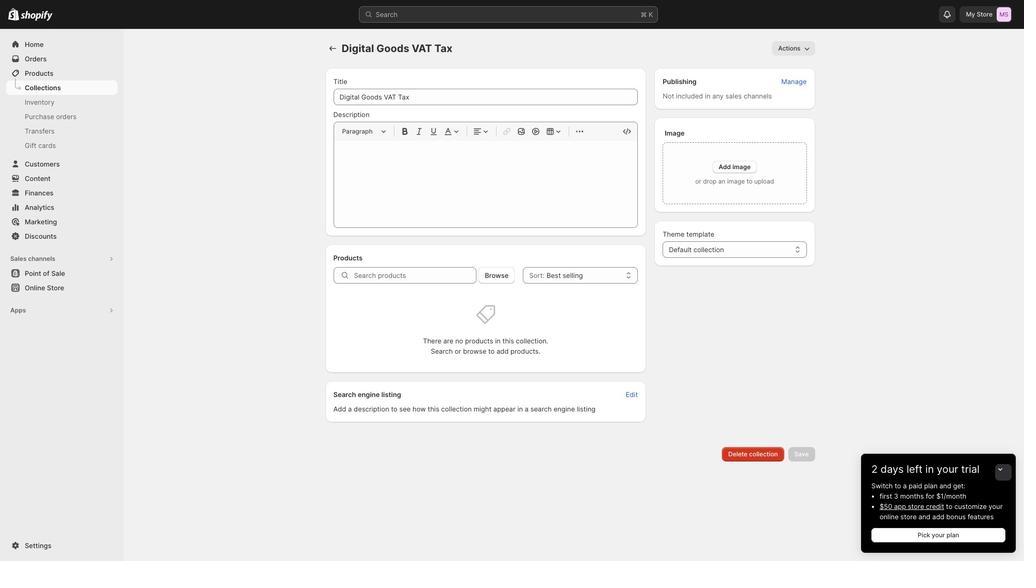 Task type: describe. For each thing, give the bounding box(es) containing it.
default collection
[[669, 245, 724, 254]]

paragraph button
[[338, 125, 390, 138]]

in inside dropdown button
[[926, 463, 934, 476]]

your inside "pick your plan" link
[[932, 531, 945, 539]]

point
[[25, 269, 41, 277]]

title
[[333, 77, 347, 86]]

in left any
[[705, 92, 711, 100]]

purchase
[[25, 112, 54, 121]]

0 horizontal spatial a
[[348, 405, 352, 413]]

0 horizontal spatial engine
[[358, 390, 380, 399]]

settings
[[25, 542, 51, 550]]

orders
[[56, 112, 77, 121]]

2 days left in your trial button
[[861, 454, 1016, 476]]

collections link
[[6, 80, 118, 95]]

gift cards link
[[6, 138, 118, 153]]

online
[[880, 513, 899, 521]]

of
[[43, 269, 49, 277]]

products
[[465, 337, 493, 345]]

delete
[[728, 450, 748, 458]]

digital goods vat tax
[[342, 42, 453, 55]]

store for my store
[[977, 10, 993, 18]]

0 vertical spatial image
[[733, 163, 751, 171]]

there are no products in this collection. search or browse to add products.
[[423, 337, 548, 355]]

marketing link
[[6, 215, 118, 229]]

save
[[795, 450, 809, 458]]

search
[[531, 405, 552, 413]]

⌘
[[641, 10, 647, 19]]

Title text field
[[333, 89, 638, 105]]

to customize your online store and add bonus features
[[880, 502, 1003, 521]]

apps button
[[6, 303, 118, 318]]

vat
[[412, 42, 432, 55]]

and for store
[[919, 513, 931, 521]]

browse
[[463, 347, 486, 355]]

best
[[547, 271, 561, 280]]

store for online store
[[47, 284, 64, 292]]

template
[[687, 230, 715, 238]]

point of sale
[[25, 269, 65, 277]]

and for plan
[[940, 482, 952, 490]]

to up 3
[[895, 482, 901, 490]]

sales channels
[[10, 255, 55, 263]]

my store
[[966, 10, 993, 18]]

transfers
[[25, 127, 55, 135]]

sales
[[726, 92, 742, 100]]

Search products text field
[[354, 267, 477, 284]]

1 horizontal spatial channels
[[744, 92, 772, 100]]

paragraph
[[342, 127, 373, 135]]

publishing
[[663, 77, 697, 86]]

products.
[[511, 347, 541, 355]]

search inside there are no products in this collection. search or browse to add products.
[[431, 347, 453, 355]]

not
[[663, 92, 674, 100]]

theme
[[663, 230, 685, 238]]

products link
[[6, 66, 118, 80]]

1 horizontal spatial plan
[[947, 531, 959, 539]]

an
[[718, 177, 726, 185]]

customize
[[955, 502, 987, 511]]

inventory link
[[6, 95, 118, 109]]

⌘ k
[[641, 10, 653, 19]]

browse
[[485, 271, 509, 280]]

gift cards
[[25, 141, 56, 150]]

$1/month
[[937, 492, 967, 500]]

selling
[[563, 271, 583, 280]]

left
[[907, 463, 923, 476]]

description
[[333, 110, 370, 119]]

content
[[25, 174, 51, 183]]

1 vertical spatial engine
[[554, 405, 575, 413]]

1 vertical spatial listing
[[577, 405, 596, 413]]

add a description to see how this collection might appear in a search engine listing
[[333, 405, 596, 413]]

1 vertical spatial image
[[727, 177, 745, 185]]

actions
[[778, 44, 801, 52]]

orders link
[[6, 52, 118, 66]]

customers link
[[6, 157, 118, 171]]

1 horizontal spatial or
[[695, 177, 701, 185]]

get:
[[953, 482, 966, 490]]

appear
[[493, 405, 516, 413]]

there
[[423, 337, 442, 345]]

drop
[[703, 177, 717, 185]]

description
[[354, 405, 389, 413]]

save button
[[788, 447, 815, 462]]

goods
[[377, 42, 409, 55]]

orders
[[25, 55, 47, 63]]

see
[[399, 405, 411, 413]]

sales channels button
[[6, 252, 118, 266]]

default
[[669, 245, 692, 254]]

k
[[649, 10, 653, 19]]

marketing
[[25, 218, 57, 226]]

pick your plan link
[[872, 528, 1006, 543]]

analytics link
[[6, 200, 118, 215]]

channels inside sales channels button
[[28, 255, 55, 263]]

paid
[[909, 482, 923, 490]]

manage button
[[775, 74, 813, 89]]

theme template
[[663, 230, 715, 238]]

0 horizontal spatial this
[[428, 405, 439, 413]]

add image
[[719, 163, 751, 171]]

online
[[25, 284, 45, 292]]

in inside there are no products in this collection. search or browse to add products.
[[495, 337, 501, 345]]

collection.
[[516, 337, 548, 345]]

gift
[[25, 141, 36, 150]]

0 vertical spatial store
[[908, 502, 924, 511]]

manage
[[781, 77, 807, 86]]



Task type: vqa. For each thing, say whether or not it's contained in the screenshot.
2 days left in your trial
yes



Task type: locate. For each thing, give the bounding box(es) containing it.
your inside 2 days left in your trial dropdown button
[[937, 463, 959, 476]]

plan up the for at bottom right
[[924, 482, 938, 490]]

1 horizontal spatial add
[[933, 513, 945, 521]]

to down $1/month
[[946, 502, 953, 511]]

point of sale link
[[6, 266, 118, 281]]

0 horizontal spatial channels
[[28, 255, 55, 263]]

add down the credit
[[933, 513, 945, 521]]

your right 'pick'
[[932, 531, 945, 539]]

to left see
[[391, 405, 398, 413]]

bonus
[[947, 513, 966, 521]]

your up features
[[989, 502, 1003, 511]]

store right my
[[977, 10, 993, 18]]

0 vertical spatial add
[[719, 163, 731, 171]]

digital
[[342, 42, 374, 55]]

listing
[[381, 390, 401, 399], [577, 405, 596, 413]]

actions button
[[772, 41, 815, 56]]

and inside to customize your online store and add bonus features
[[919, 513, 931, 521]]

0 vertical spatial listing
[[381, 390, 401, 399]]

2 horizontal spatial a
[[903, 482, 907, 490]]

0 horizontal spatial listing
[[381, 390, 401, 399]]

0 vertical spatial products
[[25, 69, 54, 77]]

not included in any sales channels
[[663, 92, 772, 100]]

plan down bonus
[[947, 531, 959, 539]]

1 horizontal spatial add
[[719, 163, 731, 171]]

add for add image
[[719, 163, 731, 171]]

0 vertical spatial channels
[[744, 92, 772, 100]]

your up get:
[[937, 463, 959, 476]]

or drop an image to upload
[[695, 177, 774, 185]]

in right products in the left bottom of the page
[[495, 337, 501, 345]]

collection right delete
[[749, 450, 778, 458]]

any
[[712, 92, 724, 100]]

0 horizontal spatial collection
[[441, 405, 472, 413]]

shopify image
[[8, 8, 19, 21], [21, 11, 53, 21]]

collection
[[694, 245, 724, 254], [441, 405, 472, 413], [749, 450, 778, 458]]

1 vertical spatial add
[[933, 513, 945, 521]]

and down the credit
[[919, 513, 931, 521]]

in right left
[[926, 463, 934, 476]]

store down 'months'
[[908, 502, 924, 511]]

this inside there are no products in this collection. search or browse to add products.
[[503, 337, 514, 345]]

add up 'an'
[[719, 163, 731, 171]]

settings link
[[6, 538, 118, 553]]

store down sale
[[47, 284, 64, 292]]

to down products in the left bottom of the page
[[488, 347, 495, 355]]

analytics
[[25, 203, 54, 211]]

or left drop
[[695, 177, 701, 185]]

add inside there are no products in this collection. search or browse to add products.
[[497, 347, 509, 355]]

0 vertical spatial plan
[[924, 482, 938, 490]]

customers
[[25, 160, 60, 168]]

transfers link
[[6, 124, 118, 138]]

1 horizontal spatial search
[[376, 10, 398, 19]]

upload
[[754, 177, 774, 185]]

or down no
[[455, 347, 461, 355]]

a
[[348, 405, 352, 413], [525, 405, 529, 413], [903, 482, 907, 490]]

2 days left in your trial
[[872, 463, 980, 476]]

and up $1/month
[[940, 482, 952, 490]]

1 horizontal spatial listing
[[577, 405, 596, 413]]

0 vertical spatial add
[[497, 347, 509, 355]]

0 vertical spatial collection
[[694, 245, 724, 254]]

2 vertical spatial search
[[333, 390, 356, 399]]

to inside there are no products in this collection. search or browse to add products.
[[488, 347, 495, 355]]

0 horizontal spatial products
[[25, 69, 54, 77]]

0 horizontal spatial search
[[333, 390, 356, 399]]

$50 app store credit link
[[880, 502, 944, 511]]

to left the upload
[[747, 177, 753, 185]]

1 vertical spatial your
[[989, 502, 1003, 511]]

collection inside button
[[749, 450, 778, 458]]

switch to a paid plan and get:
[[872, 482, 966, 490]]

a left paid
[[903, 482, 907, 490]]

store
[[908, 502, 924, 511], [901, 513, 917, 521]]

online store
[[25, 284, 64, 292]]

purchase orders
[[25, 112, 77, 121]]

1 vertical spatial store
[[901, 513, 917, 521]]

no products image
[[475, 304, 496, 325]]

inventory
[[25, 98, 54, 106]]

point of sale button
[[0, 266, 124, 281]]

1 horizontal spatial products
[[333, 254, 363, 262]]

in right appear
[[517, 405, 523, 413]]

this right how
[[428, 405, 439, 413]]

add left products.
[[497, 347, 509, 355]]

$50 app store credit
[[880, 502, 944, 511]]

0 vertical spatial this
[[503, 337, 514, 345]]

1 vertical spatial search
[[431, 347, 453, 355]]

search up 'goods'
[[376, 10, 398, 19]]

add down search engine listing
[[333, 405, 346, 413]]

1 vertical spatial or
[[455, 347, 461, 355]]

1 vertical spatial channels
[[28, 255, 55, 263]]

pick your plan
[[918, 531, 959, 539]]

add
[[719, 163, 731, 171], [333, 405, 346, 413]]

0 vertical spatial your
[[937, 463, 959, 476]]

home link
[[6, 37, 118, 52]]

0 vertical spatial and
[[940, 482, 952, 490]]

your inside to customize your online store and add bonus features
[[989, 502, 1003, 511]]

home
[[25, 40, 44, 48]]

no
[[455, 337, 463, 345]]

image
[[733, 163, 751, 171], [727, 177, 745, 185]]

1 vertical spatial products
[[333, 254, 363, 262]]

search down are
[[431, 347, 453, 355]]

might
[[474, 405, 492, 413]]

1 horizontal spatial store
[[977, 10, 993, 18]]

purchase orders link
[[6, 109, 118, 124]]

store inside button
[[47, 284, 64, 292]]

1 vertical spatial collection
[[441, 405, 472, 413]]

plan
[[924, 482, 938, 490], [947, 531, 959, 539]]

edit
[[626, 390, 638, 399]]

0 horizontal spatial or
[[455, 347, 461, 355]]

features
[[968, 513, 994, 521]]

products inside products link
[[25, 69, 54, 77]]

for
[[926, 492, 935, 500]]

sale
[[51, 269, 65, 277]]

0 horizontal spatial and
[[919, 513, 931, 521]]

2 vertical spatial collection
[[749, 450, 778, 458]]

sort: best selling
[[529, 271, 583, 280]]

1 vertical spatial store
[[47, 284, 64, 292]]

0 vertical spatial or
[[695, 177, 701, 185]]

1 horizontal spatial engine
[[554, 405, 575, 413]]

and
[[940, 482, 952, 490], [919, 513, 931, 521]]

engine up description
[[358, 390, 380, 399]]

to inside to customize your online store and add bonus features
[[946, 502, 953, 511]]

0 horizontal spatial add
[[333, 405, 346, 413]]

2 days left in your trial element
[[861, 481, 1016, 553]]

1 horizontal spatial a
[[525, 405, 529, 413]]

your
[[937, 463, 959, 476], [989, 502, 1003, 511], [932, 531, 945, 539]]

0 vertical spatial engine
[[358, 390, 380, 399]]

store inside to customize your online store and add bonus features
[[901, 513, 917, 521]]

a left search
[[525, 405, 529, 413]]

search for search engine listing
[[333, 390, 356, 399]]

included
[[676, 92, 703, 100]]

2 horizontal spatial search
[[431, 347, 453, 355]]

edit button
[[620, 387, 644, 402]]

channels right sales
[[744, 92, 772, 100]]

add for add a description to see how this collection might appear in a search engine listing
[[333, 405, 346, 413]]

collection left might
[[441, 405, 472, 413]]

how
[[413, 405, 426, 413]]

tax
[[435, 42, 453, 55]]

listing right search
[[577, 405, 596, 413]]

delete collection
[[728, 450, 778, 458]]

1 vertical spatial plan
[[947, 531, 959, 539]]

1 horizontal spatial shopify image
[[21, 11, 53, 21]]

or
[[695, 177, 701, 185], [455, 347, 461, 355]]

pick
[[918, 531, 930, 539]]

finances link
[[6, 186, 118, 200]]

collection for delete collection
[[749, 450, 778, 458]]

search for search
[[376, 10, 398, 19]]

1 horizontal spatial and
[[940, 482, 952, 490]]

finances
[[25, 189, 54, 197]]

discounts link
[[6, 229, 118, 243]]

1 vertical spatial add
[[333, 405, 346, 413]]

online store link
[[6, 281, 118, 295]]

browse button
[[479, 267, 515, 284]]

0 vertical spatial search
[[376, 10, 398, 19]]

image up 'or drop an image to upload'
[[733, 163, 751, 171]]

listing up see
[[381, 390, 401, 399]]

0 horizontal spatial shopify image
[[8, 8, 19, 21]]

store
[[977, 10, 993, 18], [47, 284, 64, 292]]

3
[[894, 492, 898, 500]]

image right 'an'
[[727, 177, 745, 185]]

1 horizontal spatial collection
[[694, 245, 724, 254]]

switch
[[872, 482, 893, 490]]

$50
[[880, 502, 892, 511]]

engine right search
[[554, 405, 575, 413]]

this up products.
[[503, 337, 514, 345]]

sales
[[10, 255, 27, 263]]

a left description
[[348, 405, 352, 413]]

1 horizontal spatial this
[[503, 337, 514, 345]]

1 vertical spatial this
[[428, 405, 439, 413]]

sort:
[[529, 271, 545, 280]]

search engine listing
[[333, 390, 401, 399]]

store down $50 app store credit
[[901, 513, 917, 521]]

search up description
[[333, 390, 356, 399]]

first 3 months for $1/month
[[880, 492, 967, 500]]

add inside to customize your online store and add bonus features
[[933, 513, 945, 521]]

or inside there are no products in this collection. search or browse to add products.
[[455, 347, 461, 355]]

my store image
[[997, 7, 1011, 22]]

discounts
[[25, 232, 57, 240]]

collection down template
[[694, 245, 724, 254]]

channels up point of sale
[[28, 255, 55, 263]]

2 horizontal spatial collection
[[749, 450, 778, 458]]

0 horizontal spatial store
[[47, 284, 64, 292]]

2 vertical spatial your
[[932, 531, 945, 539]]

trial
[[961, 463, 980, 476]]

0 horizontal spatial plan
[[924, 482, 938, 490]]

collection for default collection
[[694, 245, 724, 254]]

0 horizontal spatial add
[[497, 347, 509, 355]]

0 vertical spatial store
[[977, 10, 993, 18]]

1 vertical spatial and
[[919, 513, 931, 521]]



